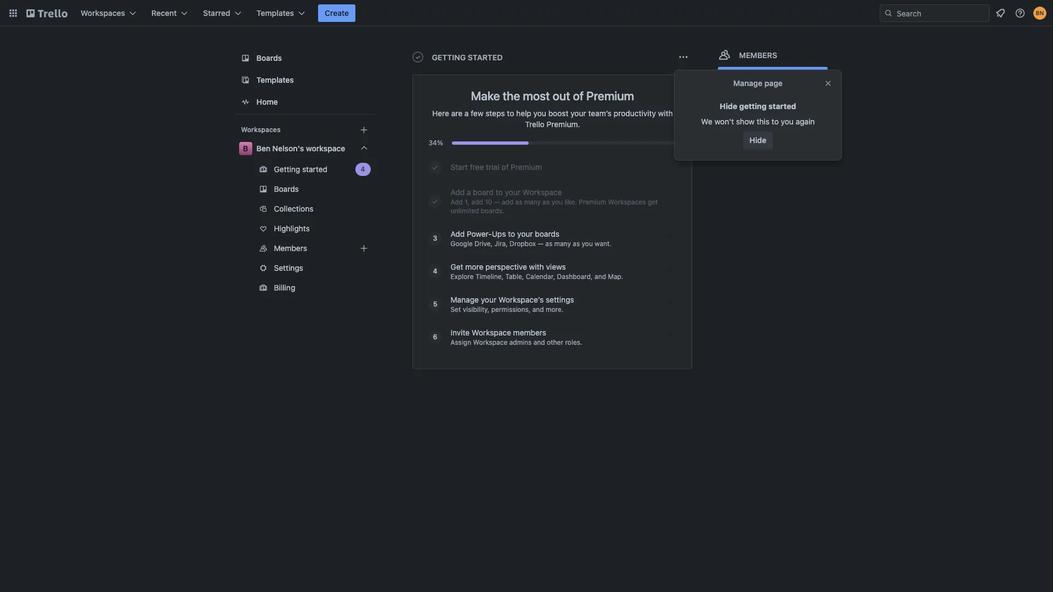 Task type: vqa. For each thing, say whether or not it's contained in the screenshot.
15
no



Task type: describe. For each thing, give the bounding box(es) containing it.
2 boards link from the top
[[234, 180, 375, 198]]

close popover image
[[824, 79, 833, 88]]

templates inside 'link'
[[256, 75, 294, 84]]

permissions,
[[491, 305, 531, 314]]

admins
[[509, 338, 532, 347]]

workspace
[[306, 144, 345, 153]]

templates button
[[250, 4, 312, 22]]

make the most out of premium here are a few steps to help you boost your team's productivity with trello premium.
[[432, 89, 673, 129]]

primary element
[[0, 0, 1053, 26]]

board
[[473, 188, 494, 197]]

and inside invite workspace members assign workspace admins and other roles.
[[534, 338, 545, 347]]

1 boards link from the top
[[234, 48, 375, 68]]

calendar,
[[526, 273, 555, 281]]

roles.
[[565, 338, 582, 347]]

you left again
[[781, 117, 794, 126]]

nelson's
[[272, 144, 304, 153]]

getting
[[274, 165, 300, 174]]

workspaces button
[[74, 4, 143, 22]]

2 add from the left
[[502, 198, 513, 206]]

billing link
[[234, 279, 375, 297]]

we won't show this to you again
[[701, 117, 815, 126]]

your inside manage your workspace's settings set visibility, permissions, and more.
[[481, 295, 497, 304]]

home image
[[239, 95, 252, 109]]

make
[[471, 89, 500, 103]]

6
[[433, 333, 437, 341]]

again
[[796, 117, 815, 126]]

dashboard,
[[557, 273, 593, 281]]

— for boards
[[538, 240, 543, 248]]

more
[[465, 262, 483, 271]]

are
[[451, 109, 462, 118]]

started
[[468, 53, 503, 62]]

want.
[[595, 240, 612, 248]]

your inside add a board to your workspace add 1, add 10 — add as many as you like. premium workspaces get unlimited boards.
[[505, 188, 520, 197]]

set
[[451, 305, 461, 314]]

5
[[433, 300, 437, 308]]

with inside get more perspective with views explore timeline, table, calendar, dashboard, and map.
[[529, 262, 544, 271]]

create
[[325, 8, 349, 18]]

add power-ups to your boards google drive, jira, dropbox — as many as you want.
[[451, 229, 612, 248]]

to inside add power-ups to your boards google drive, jira, dropbox — as many as you want.
[[508, 229, 515, 239]]

boards.
[[481, 207, 504, 215]]

team's
[[588, 109, 612, 118]]

to inside add a board to your workspace add 1, add 10 — add as many as you like. premium workspaces get unlimited boards.
[[496, 188, 503, 197]]

collections
[[274, 204, 313, 213]]

invite for invite workspace members assign workspace admins and other roles.
[[451, 328, 470, 337]]

premium.
[[547, 120, 580, 129]]

add a board to your workspace add 1, add 10 — add as many as you like. premium workspaces get unlimited boards.
[[451, 188, 658, 215]]

table,
[[505, 273, 524, 281]]

premium inside add a board to your workspace add 1, add 10 — add as many as you like. premium workspaces get unlimited boards.
[[579, 198, 606, 206]]

productivity
[[614, 109, 656, 118]]

views
[[546, 262, 566, 271]]

0 horizontal spatial 4
[[361, 165, 365, 173]]

dropbox
[[510, 240, 536, 248]]

templates link
[[234, 70, 375, 90]]

you inside add a board to your workspace add 1, add 10 — add as many as you like. premium workspaces get unlimited boards.
[[552, 198, 563, 206]]

many inside add power-ups to your boards google drive, jira, dropbox — as many as you want.
[[554, 240, 571, 248]]

0 vertical spatial started
[[768, 101, 796, 111]]

settings link
[[234, 259, 375, 277]]

steps
[[486, 109, 505, 118]]

34
[[429, 139, 437, 147]]

the
[[503, 89, 520, 103]]

boost
[[548, 109, 568, 118]]

billing
[[274, 283, 295, 292]]

get
[[451, 262, 463, 271]]

switch to… image
[[8, 8, 19, 19]]

b
[[243, 144, 248, 153]]

workspaces inside dropdown button
[[81, 8, 125, 18]]

start
[[451, 162, 468, 172]]

settings
[[546, 295, 574, 304]]

get
[[648, 198, 658, 206]]

unlimited
[[451, 207, 479, 215]]

0 notifications image
[[994, 7, 1007, 20]]

ben nelson's workspace
[[256, 144, 345, 153]]

manage page
[[733, 78, 783, 88]]

won't
[[714, 117, 734, 126]]

starred button
[[197, 4, 248, 22]]

1 vertical spatial boards
[[274, 184, 299, 194]]

create a workspace image
[[357, 123, 370, 137]]

boards
[[535, 229, 559, 239]]

workspaces inside add a board to your workspace add 1, add 10 — add as many as you like. premium workspaces get unlimited boards.
[[608, 198, 646, 206]]

home link
[[234, 92, 375, 112]]

and inside get more perspective with views explore timeline, table, calendar, dashboard, and map.
[[595, 273, 606, 281]]

help
[[516, 109, 531, 118]]

manage for manage page
[[733, 78, 762, 88]]

members link
[[234, 240, 375, 257]]

ben
[[256, 144, 270, 153]]

search image
[[884, 9, 893, 18]]

hide getting started
[[720, 101, 796, 111]]

10
[[485, 198, 492, 206]]

free
[[470, 162, 484, 172]]

hide button
[[743, 132, 773, 149]]

your inside add power-ups to your boards google drive, jira, dropbox — as many as you want.
[[517, 229, 533, 239]]

invite workspace members assign workspace admins and other roles.
[[451, 328, 582, 347]]

get more perspective with views explore timeline, table, calendar, dashboard, and map.
[[451, 262, 623, 281]]

workspace's
[[499, 295, 544, 304]]



Task type: locate. For each thing, give the bounding box(es) containing it.
1 vertical spatial templates
[[256, 75, 294, 84]]

templates up 'home'
[[256, 75, 294, 84]]

ben nelson (bennelson96) image up the 'won't'
[[718, 89, 734, 105]]

out
[[553, 89, 570, 103]]

— inside add a board to your workspace add 1, add 10 — add as many as you like. premium workspaces get unlimited boards.
[[494, 198, 500, 206]]

workspace inside add a board to your workspace add 1, add 10 — add as many as you like. premium workspaces get unlimited boards.
[[523, 188, 562, 197]]

google
[[451, 240, 473, 248]]

1 horizontal spatial —
[[538, 240, 543, 248]]

invite down members
[[749, 71, 769, 80]]

invite
[[749, 71, 769, 80], [451, 328, 470, 337]]

1 vertical spatial invite
[[451, 328, 470, 337]]

2 vertical spatial workspaces
[[608, 198, 646, 206]]

0 vertical spatial boards link
[[234, 48, 375, 68]]

4 left forward image on the left of page
[[361, 165, 365, 173]]

add right 1,
[[471, 198, 483, 206]]

0 horizontal spatial add
[[471, 198, 483, 206]]

manage inside manage your workspace's settings set visibility, permissions, and more.
[[451, 295, 479, 304]]

as left want.
[[573, 240, 580, 248]]

add up google
[[451, 229, 465, 239]]

of
[[573, 89, 584, 103], [501, 162, 509, 172]]

0 vertical spatial 4
[[361, 165, 365, 173]]

0 vertical spatial workspace
[[523, 188, 562, 197]]

assign
[[451, 338, 471, 347]]

add for add power-ups to your boards
[[451, 229, 465, 239]]

of right the out
[[573, 89, 584, 103]]

0 vertical spatial hide
[[720, 101, 737, 111]]

many up boards
[[524, 198, 541, 206]]

page
[[764, 78, 783, 88]]

your up dropbox
[[517, 229, 533, 239]]

workspace down visibility, at the left of page
[[472, 328, 511, 337]]

0 vertical spatial premium
[[586, 89, 634, 103]]

a inside add a board to your workspace add 1, add 10 — add as many as you like. premium workspaces get unlimited boards.
[[467, 188, 471, 197]]

getting started
[[274, 165, 327, 174]]

your
[[571, 109, 586, 118], [505, 188, 520, 197], [517, 229, 533, 239], [481, 295, 497, 304]]

add inside add power-ups to your boards google drive, jira, dropbox — as many as you want.
[[451, 229, 465, 239]]

0 vertical spatial many
[[524, 198, 541, 206]]

getting started
[[432, 53, 503, 62]]

forward image
[[373, 163, 386, 176]]

and down members
[[534, 338, 545, 347]]

1 horizontal spatial started
[[768, 101, 796, 111]]

— right 10
[[494, 198, 500, 206]]

boards
[[256, 53, 282, 63], [274, 184, 299, 194]]

1 horizontal spatial manage
[[733, 78, 762, 88]]

workspace right 'assign'
[[473, 338, 508, 347]]

more.
[[546, 305, 563, 314]]

like.
[[565, 198, 577, 206]]

0 horizontal spatial hide
[[720, 101, 737, 111]]

%
[[437, 139, 443, 147]]

few
[[471, 109, 483, 118]]

1 vertical spatial 4
[[433, 267, 437, 275]]

you
[[533, 109, 546, 118], [781, 117, 794, 126], [552, 198, 563, 206], [582, 240, 593, 248]]

1 horizontal spatial many
[[554, 240, 571, 248]]

a inside make the most out of premium here are a few steps to help you boost your team's productivity with trello premium.
[[465, 109, 469, 118]]

0 vertical spatial workspaces
[[81, 8, 125, 18]]

to right the this
[[772, 117, 779, 126]]

0 horizontal spatial many
[[524, 198, 541, 206]]

0 vertical spatial templates
[[257, 8, 294, 18]]

boards right board image
[[256, 53, 282, 63]]

— inside add power-ups to your boards google drive, jira, dropbox — as many as you want.
[[538, 240, 543, 248]]

you left want.
[[582, 240, 593, 248]]

0 horizontal spatial workspaces
[[81, 8, 125, 18]]

invite inside button
[[749, 71, 769, 80]]

1 vertical spatial with
[[529, 262, 544, 271]]

ben nelson (bennelson96) image
[[1033, 7, 1046, 20], [718, 89, 734, 105]]

1 vertical spatial started
[[302, 165, 327, 174]]

hide down we won't show this to you again
[[750, 135, 766, 145]]

started
[[768, 101, 796, 111], [302, 165, 327, 174]]

1 vertical spatial —
[[538, 240, 543, 248]]

premium inside make the most out of premium here are a few steps to help you boost your team's productivity with trello premium.
[[586, 89, 634, 103]]

members
[[513, 328, 546, 337]]

0 vertical spatial invite
[[749, 71, 769, 80]]

0 horizontal spatial ben nelson (bennelson96) image
[[718, 89, 734, 105]]

as left like.
[[543, 198, 550, 206]]

34 %
[[429, 139, 443, 147]]

0 horizontal spatial invite
[[451, 328, 470, 337]]

manage up set
[[451, 295, 479, 304]]

Search field
[[893, 5, 989, 21]]

power-
[[467, 229, 492, 239]]

templates
[[257, 8, 294, 18], [256, 75, 294, 84]]

0 horizontal spatial with
[[529, 262, 544, 271]]

2 horizontal spatial workspaces
[[608, 198, 646, 206]]

recent
[[151, 8, 177, 18]]

0 horizontal spatial started
[[302, 165, 327, 174]]

of inside make the most out of premium here are a few steps to help you boost your team's productivity with trello premium.
[[573, 89, 584, 103]]

0 horizontal spatial manage
[[451, 295, 479, 304]]

ups
[[492, 229, 506, 239]]

started down workspace
[[302, 165, 327, 174]]

hide for hide
[[750, 135, 766, 145]]

your up premium.
[[571, 109, 586, 118]]

and left map.
[[595, 273, 606, 281]]

boards link up templates 'link'
[[234, 48, 375, 68]]

1 horizontal spatial hide
[[750, 135, 766, 145]]

templates inside popup button
[[257, 8, 294, 18]]

template board image
[[239, 73, 252, 87]]

add for add a board to your workspace
[[451, 188, 465, 197]]

premium up team's
[[586, 89, 634, 103]]

ben nelson (bennelson96) image right open information menu icon
[[1033, 7, 1046, 20]]

premium right like.
[[579, 198, 606, 206]]

of right trial
[[501, 162, 509, 172]]

1 vertical spatial manage
[[451, 295, 479, 304]]

highlights link
[[234, 220, 375, 237]]

collections link
[[234, 200, 375, 218]]

to left help
[[507, 109, 514, 118]]

start free trial of premium
[[451, 162, 542, 172]]

workspace
[[523, 188, 562, 197], [472, 328, 511, 337], [473, 338, 508, 347]]

1 vertical spatial many
[[554, 240, 571, 248]]

getting
[[739, 101, 767, 111]]

many down boards
[[554, 240, 571, 248]]

with
[[658, 109, 673, 118], [529, 262, 544, 271]]

to inside make the most out of premium here are a few steps to help you boost your team's productivity with trello premium.
[[507, 109, 514, 118]]

2 templates from the top
[[256, 75, 294, 84]]

and inside manage your workspace's settings set visibility, permissions, and more.
[[532, 305, 544, 314]]

0 vertical spatial add
[[451, 188, 465, 197]]

1 vertical spatial and
[[532, 305, 544, 314]]

and left more.
[[532, 305, 544, 314]]

perspective
[[485, 262, 527, 271]]

started up the this
[[768, 101, 796, 111]]

manage your workspace's settings set visibility, permissions, and more.
[[451, 295, 574, 314]]

0 vertical spatial —
[[494, 198, 500, 206]]

0 vertical spatial a
[[465, 109, 469, 118]]

0 horizontal spatial of
[[501, 162, 509, 172]]

1 vertical spatial hide
[[750, 135, 766, 145]]

1 templates from the top
[[257, 8, 294, 18]]

with inside make the most out of premium here are a few steps to help you boost your team's productivity with trello premium.
[[658, 109, 673, 118]]

invite up 'assign'
[[451, 328, 470, 337]]

0 vertical spatial and
[[595, 273, 606, 281]]

invite for invite people
[[749, 71, 769, 80]]

0 vertical spatial of
[[573, 89, 584, 103]]

boards link up collections link
[[234, 180, 375, 198]]

1 vertical spatial boards link
[[234, 180, 375, 198]]

1 vertical spatial of
[[501, 162, 509, 172]]

0 vertical spatial with
[[658, 109, 673, 118]]

2 vertical spatial and
[[534, 338, 545, 347]]

manage up getting
[[733, 78, 762, 88]]

1 vertical spatial a
[[467, 188, 471, 197]]

jira,
[[494, 240, 508, 248]]

to right ups
[[508, 229, 515, 239]]

4 left get
[[433, 267, 437, 275]]

home
[[256, 97, 278, 106]]

invite inside invite workspace members assign workspace admins and other roles.
[[451, 328, 470, 337]]

getting
[[432, 53, 466, 62]]

we
[[701, 117, 712, 126]]

explore
[[451, 273, 474, 281]]

hide up the 'won't'
[[720, 101, 737, 111]]

people
[[771, 71, 796, 80]]

workspaces
[[81, 8, 125, 18], [241, 126, 281, 134], [608, 198, 646, 206]]

1 horizontal spatial ben nelson (bennelson96) image
[[1033, 7, 1046, 20]]

1 vertical spatial ben nelson (bennelson96) image
[[718, 89, 734, 105]]

2 vertical spatial workspace
[[473, 338, 508, 347]]

0 horizontal spatial —
[[494, 198, 500, 206]]

recent button
[[145, 4, 194, 22]]

1 horizontal spatial with
[[658, 109, 673, 118]]

1,
[[465, 198, 470, 206]]

add up boards. in the left top of the page
[[502, 198, 513, 206]]

premium right trial
[[511, 162, 542, 172]]

hide for hide getting started
[[720, 101, 737, 111]]

a up 1,
[[467, 188, 471, 197]]

members
[[274, 244, 307, 253]]

timeline,
[[476, 273, 504, 281]]

open information menu image
[[1015, 8, 1026, 19]]

1 horizontal spatial add
[[502, 198, 513, 206]]

1 add from the left
[[471, 198, 483, 206]]

2 vertical spatial add
[[451, 229, 465, 239]]

templates right starred dropdown button
[[257, 8, 294, 18]]

workspace up boards
[[523, 188, 562, 197]]

your right board on the top left of page
[[505, 188, 520, 197]]

board image
[[239, 52, 252, 65]]

settings
[[274, 263, 303, 273]]

invite people
[[749, 71, 796, 80]]

1 vertical spatial add
[[451, 198, 463, 206]]

drive,
[[475, 240, 493, 248]]

with right productivity
[[658, 109, 673, 118]]

many inside add a board to your workspace add 1, add 10 — add as many as you like. premium workspaces get unlimited boards.
[[524, 198, 541, 206]]

0 vertical spatial ben nelson (bennelson96) image
[[1033, 7, 1046, 20]]

your inside make the most out of premium here are a few steps to help you boost your team's productivity with trello premium.
[[571, 109, 586, 118]]

you left like.
[[552, 198, 563, 206]]

3 add from the top
[[451, 229, 465, 239]]

hide
[[720, 101, 737, 111], [750, 135, 766, 145]]

manage
[[733, 78, 762, 88], [451, 295, 479, 304]]

to
[[507, 109, 514, 118], [772, 117, 779, 126], [496, 188, 503, 197], [508, 229, 515, 239]]

a right are
[[465, 109, 469, 118]]

1 vertical spatial premium
[[511, 162, 542, 172]]

boards down "getting"
[[274, 184, 299, 194]]

2 add from the top
[[451, 198, 463, 206]]

other
[[547, 338, 563, 347]]

hide inside button
[[750, 135, 766, 145]]

— for workspace
[[494, 198, 500, 206]]

— down boards
[[538, 240, 543, 248]]

0 vertical spatial manage
[[733, 78, 762, 88]]

1 vertical spatial workspace
[[472, 328, 511, 337]]

you up the trello at the top of the page
[[533, 109, 546, 118]]

manage for manage your workspace's settings set visibility, permissions, and more.
[[451, 295, 479, 304]]

add left 1,
[[451, 198, 463, 206]]

as right 10
[[515, 198, 522, 206]]

1 horizontal spatial invite
[[749, 71, 769, 80]]

your up visibility, at the left of page
[[481, 295, 497, 304]]

3
[[433, 234, 437, 242]]

2 vertical spatial premium
[[579, 198, 606, 206]]

show
[[736, 117, 755, 126]]

with up calendar,
[[529, 262, 544, 271]]

premium
[[586, 89, 634, 103], [511, 162, 542, 172], [579, 198, 606, 206]]

starred
[[203, 8, 230, 18]]

boards link
[[234, 48, 375, 68], [234, 180, 375, 198]]

this
[[757, 117, 770, 126]]

add up unlimited
[[451, 188, 465, 197]]

1 horizontal spatial 4
[[433, 267, 437, 275]]

add
[[471, 198, 483, 206], [502, 198, 513, 206]]

members
[[739, 50, 777, 60]]

back to home image
[[26, 4, 67, 22]]

add image
[[357, 242, 370, 255]]

1 horizontal spatial workspaces
[[241, 126, 281, 134]]

you inside make the most out of premium here are a few steps to help you boost your team's productivity with trello premium.
[[533, 109, 546, 118]]

many
[[524, 198, 541, 206], [554, 240, 571, 248]]

1 horizontal spatial of
[[573, 89, 584, 103]]

1 vertical spatial workspaces
[[241, 126, 281, 134]]

1 add from the top
[[451, 188, 465, 197]]

to right board on the top left of page
[[496, 188, 503, 197]]

as down boards
[[545, 240, 552, 248]]

you inside add power-ups to your boards google drive, jira, dropbox — as many as you want.
[[582, 240, 593, 248]]

most
[[523, 89, 550, 103]]

a
[[465, 109, 469, 118], [467, 188, 471, 197]]

trello
[[525, 120, 545, 129]]

0 vertical spatial boards
[[256, 53, 282, 63]]

here
[[432, 109, 449, 118]]

invite people button
[[718, 67, 827, 84]]

—
[[494, 198, 500, 206], [538, 240, 543, 248]]



